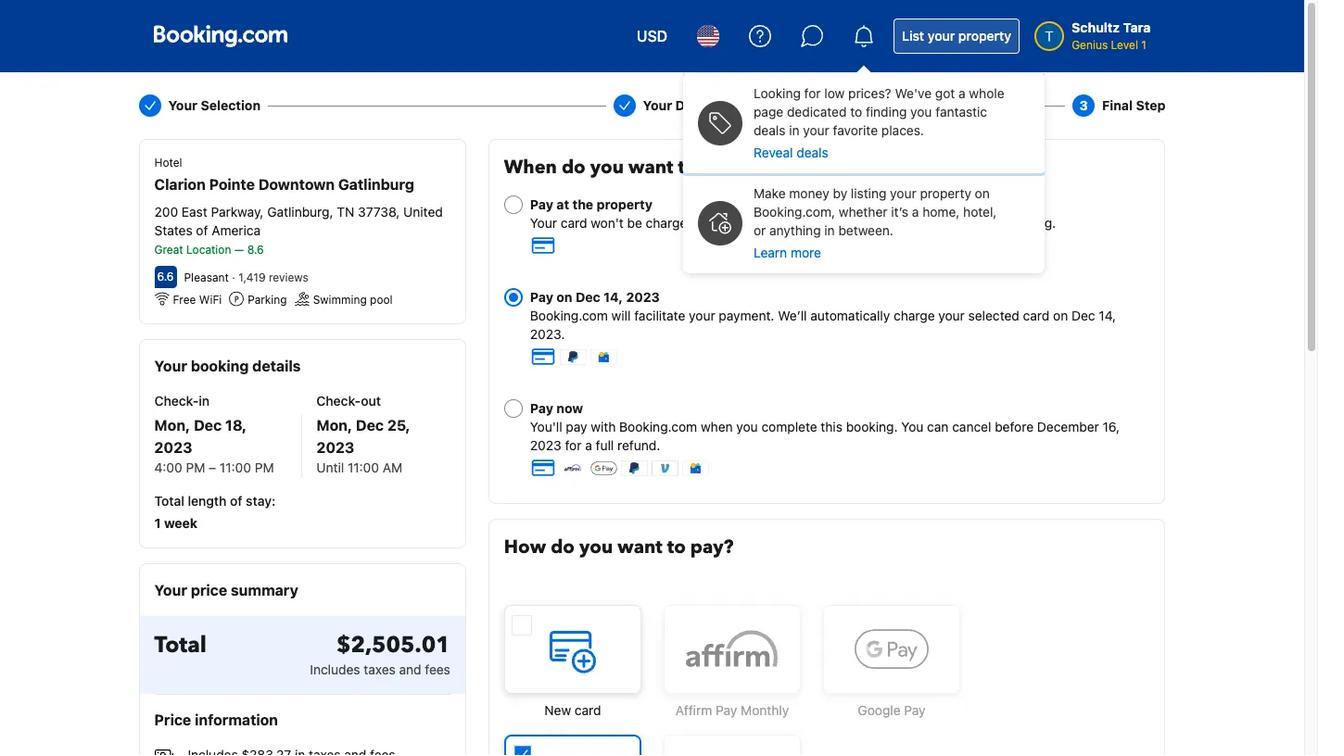 Task type: describe. For each thing, give the bounding box(es) containing it.
reviews
[[269, 271, 308, 285]]

hotel,
[[963, 204, 997, 220]]

$2,505.01
[[336, 630, 450, 661]]

on inside 'make money by listing your property on booking.com, whether it's a home, hotel, or anything in between. learn more'
[[975, 185, 990, 201]]

booking.com,
[[754, 204, 835, 220]]

won't
[[591, 215, 624, 231]]

when
[[701, 419, 733, 435]]

your for your selection
[[168, 97, 197, 113]]

usd button
[[626, 14, 679, 58]]

check-out mon, dec 25, 2023 until 11:00 am
[[316, 393, 410, 475]]

property inside 'make money by listing your property on booking.com, whether it's a home, hotel, or anything in between. learn more'
[[920, 185, 971, 201]]

need
[[758, 215, 788, 231]]

–
[[209, 460, 216, 475]]

clarion
[[154, 176, 206, 193]]

facilitate
[[634, 308, 685, 323]]

price
[[191, 582, 227, 599]]

4:00 pm
[[154, 460, 205, 475]]

rated pleasant element
[[184, 271, 229, 285]]

learn
[[754, 245, 787, 260]]

price
[[154, 712, 191, 729]]

200 east parkway, gatlinburg, tn 37738, united states of america button
[[154, 203, 450, 240]]

pay on dec 14, 2023 booking.com will facilitate your payment. we'll automatically charge your selected card on dec 14, 2023.
[[530, 289, 1116, 342]]

8.6
[[247, 243, 264, 257]]

price information
[[154, 712, 278, 729]]

schultz
[[1072, 19, 1120, 35]]

can
[[927, 419, 949, 435]]

states
[[154, 222, 192, 238]]

location
[[186, 243, 231, 257]]

details inside pay at the property your card won't be charged – we only need your card details to guarantee your booking.
[[852, 215, 891, 231]]

pay for pay now you'll pay with booking.com when you complete this booking. you can cancel before december 16, 2023 for a full refund.
[[530, 400, 553, 416]]

venmo image
[[651, 460, 678, 476]]

final
[[1102, 97, 1133, 113]]

page
[[754, 104, 783, 120]]

your up more
[[792, 215, 818, 231]]

do for how
[[551, 535, 575, 560]]

1 horizontal spatial deals
[[796, 145, 828, 160]]

anything
[[769, 222, 821, 238]]

for inside looking for low prices? we've got a whole page dedicated to finding you fantastic deals in your favorite places. reveal deals
[[804, 85, 821, 101]]

0 horizontal spatial card
[[561, 215, 587, 231]]

hotel
[[154, 156, 182, 170]]

be
[[627, 215, 642, 231]]

booking
[[191, 358, 249, 374]]

you
[[901, 419, 924, 435]]

out
[[361, 393, 381, 409]]

home,
[[922, 204, 960, 220]]

11:00 am
[[348, 460, 402, 475]]

week
[[164, 515, 198, 531]]

to inside looking for low prices? we've got a whole page dedicated to finding you fantastic deals in your favorite places. reveal deals
[[850, 104, 862, 120]]

property inside pay at the property your card won't be charged – we only need your card details to guarantee your booking.
[[597, 196, 653, 212]]

taxes
[[364, 662, 396, 678]]

list your property
[[902, 28, 1011, 44]]

or
[[754, 222, 766, 238]]

—
[[234, 243, 244, 257]]

of inside 200 east parkway, gatlinburg, tn 37738, united states of america great location — 8.6
[[196, 222, 208, 238]]

0 horizontal spatial 14,
[[604, 289, 623, 305]]

downtown
[[258, 176, 335, 193]]

includes taxes and fees
[[310, 662, 450, 678]]

booking. inside pay at the property your card won't be charged – we only need your card details to guarantee your booking.
[[1004, 215, 1056, 231]]

200 east parkway, gatlinburg, tn 37738, united states of america great location — 8.6
[[154, 204, 443, 257]]

your right guarantee
[[974, 215, 1001, 231]]

in for between.
[[824, 222, 835, 238]]

1 horizontal spatial paypal image
[[621, 460, 648, 476]]

only
[[730, 215, 755, 231]]

now
[[557, 400, 583, 416]]

booking. inside pay now you'll pay with booking.com when you complete this booking. you can cancel before december 16, 2023 for a full refund.
[[846, 419, 898, 435]]

fees
[[425, 662, 450, 678]]

finding
[[866, 104, 907, 120]]

how
[[504, 535, 546, 560]]

your details
[[643, 97, 720, 113]]

1 horizontal spatial card
[[821, 215, 848, 231]]

usd
[[637, 28, 667, 44]]

18,
[[225, 417, 247, 434]]

clarion pointe downtown gatlinburg
[[154, 176, 414, 193]]

tara
[[1123, 19, 1151, 35]]

list
[[902, 28, 924, 44]]

in inside check-in mon, dec 18, 2023 4:00 pm – 11:00 pm
[[199, 393, 210, 409]]

1 for 1 week
[[154, 515, 161, 531]]

6.6
[[157, 270, 174, 284]]

refund.
[[617, 437, 660, 453]]

favorite
[[833, 122, 878, 138]]

will
[[611, 308, 631, 323]]

2023 inside pay now you'll pay with booking.com when you complete this booking. you can cancel before december 16, 2023 for a full refund.
[[530, 437, 561, 453]]

make money by listing your property on booking.com, whether it's a home, hotel, or anything in between. learn more
[[754, 185, 997, 260]]

3
[[1079, 97, 1088, 113]]

automatically
[[810, 308, 890, 323]]

a inside pay now you'll pay with booking.com when you complete this booking. you can cancel before december 16, 2023 for a full refund.
[[585, 437, 592, 453]]

includes
[[310, 662, 360, 678]]

check-in mon, dec 18, 2023 4:00 pm – 11:00 pm
[[154, 393, 274, 475]]

dec inside check-out mon, dec 25, 2023 until 11:00 am
[[356, 417, 384, 434]]

dec inside check-in mon, dec 18, 2023 4:00 pm – 11:00 pm
[[194, 417, 222, 434]]

information
[[195, 712, 278, 729]]

want for how do you want to pay?
[[618, 535, 662, 560]]

final step
[[1102, 97, 1166, 113]]

your right charge
[[938, 308, 965, 323]]

free wifi
[[173, 293, 222, 307]]

a inside 'make money by listing your property on booking.com, whether it's a home, hotel, or anything in between. learn more'
[[912, 204, 919, 220]]

booking.com for will
[[530, 308, 608, 323]]

your right facilitate at the top
[[689, 308, 715, 323]]

0 horizontal spatial on
[[557, 289, 572, 305]]

scored 6.6 element
[[154, 266, 177, 288]]

whether
[[839, 204, 887, 220]]

guarantee
[[910, 215, 971, 231]]

great
[[154, 243, 183, 257]]



Task type: locate. For each thing, give the bounding box(es) containing it.
mon, for mon, dec 18, 2023
[[154, 417, 190, 434]]

property up the home,
[[920, 185, 971, 201]]

do
[[562, 155, 586, 180], [551, 535, 575, 560]]

0 vertical spatial total
[[154, 493, 184, 509]]

check- up until
[[316, 393, 361, 409]]

of
[[196, 222, 208, 238], [230, 493, 242, 509]]

your left "selection"
[[168, 97, 197, 113]]

pay for pay at the property your card won't be charged – we only need your card details to guarantee your booking.
[[530, 196, 553, 212]]

check- down booking
[[154, 393, 199, 409]]

card down the
[[561, 215, 587, 231]]

0 horizontal spatial details
[[252, 358, 301, 374]]

1
[[1141, 38, 1146, 52], [154, 515, 161, 531]]

pay? for when do you want to pay?
[[701, 155, 745, 180]]

whole
[[969, 85, 1004, 101]]

total for total
[[154, 630, 207, 661]]

east
[[182, 204, 207, 220]]

booking.com up refund.
[[619, 419, 697, 435]]

1 vertical spatial a
[[912, 204, 919, 220]]

check- for mon, dec 25, 2023
[[316, 393, 361, 409]]

0 horizontal spatial check-
[[154, 393, 199, 409]]

your booking details
[[154, 358, 301, 374]]

fantastic
[[935, 104, 987, 120]]

for up dedicated
[[804, 85, 821, 101]]

how do you want to pay?
[[504, 535, 734, 560]]

property
[[958, 28, 1011, 44], [920, 185, 971, 201], [597, 196, 653, 212]]

you inside pay now you'll pay with booking.com when you complete this booking. you can cancel before december 16, 2023 for a full refund.
[[736, 419, 758, 435]]

to right "between."
[[895, 215, 907, 231]]

booking.com inside pay now you'll pay with booking.com when you complete this booking. you can cancel before december 16, 2023 for a full refund.
[[619, 419, 697, 435]]

0 vertical spatial on
[[975, 185, 990, 201]]

deals down page
[[754, 122, 785, 138]]

your inside 'make money by listing your property on booking.com, whether it's a home, hotel, or anything in between. learn more'
[[890, 185, 916, 201]]

do for when
[[562, 155, 586, 180]]

2 horizontal spatial in
[[824, 222, 835, 238]]

pay? for how do you want to pay?
[[690, 535, 734, 560]]

in down booking
[[199, 393, 210, 409]]

december
[[1037, 419, 1099, 435]]

2023 up 4:00 pm
[[154, 439, 192, 456]]

free
[[173, 293, 196, 307]]

in inside 'make money by listing your property on booking.com, whether it's a home, hotel, or anything in between. learn more'
[[824, 222, 835, 238]]

we've
[[895, 85, 932, 101]]

got
[[935, 85, 955, 101]]

total inside total length of stay: 1 week
[[154, 493, 184, 509]]

between.
[[838, 222, 893, 238]]

1 vertical spatial pay
[[530, 289, 553, 305]]

stay:
[[246, 493, 275, 509]]

pointe
[[209, 176, 255, 193]]

mon, inside check-in mon, dec 18, 2023 4:00 pm – 11:00 pm
[[154, 417, 190, 434]]

pleasant · 1,419 reviews
[[184, 271, 308, 285]]

1 vertical spatial 1
[[154, 515, 161, 531]]

1 horizontal spatial 1
[[1141, 38, 1146, 52]]

length
[[188, 493, 227, 509]]

0 vertical spatial booking.
[[1004, 215, 1056, 231]]

200
[[154, 204, 178, 220]]

total length of stay: 1 week
[[154, 493, 275, 531]]

in for your
[[789, 122, 799, 138]]

swimming pool
[[313, 293, 393, 307]]

pay inside pay now you'll pay with booking.com when you complete this booking. you can cancel before december 16, 2023 for a full refund.
[[530, 400, 553, 416]]

money
[[789, 185, 829, 201]]

dec
[[576, 289, 600, 305], [1072, 308, 1095, 323], [194, 417, 222, 434], [356, 417, 384, 434]]

1 vertical spatial do
[[551, 535, 575, 560]]

your left details
[[643, 97, 672, 113]]

check- inside check-out mon, dec 25, 2023 until 11:00 am
[[316, 393, 361, 409]]

in inside looking for low prices? we've got a whole page dedicated to finding you fantastic deals in your favorite places. reveal deals
[[789, 122, 799, 138]]

total
[[154, 493, 184, 509], [154, 630, 207, 661]]

looking for low prices? we've got a whole page dedicated to finding you fantastic deals in your favorite places. reveal deals
[[754, 85, 1004, 160]]

0 horizontal spatial paypal image
[[560, 349, 587, 365]]

listing
[[851, 185, 886, 201]]

card down by
[[821, 215, 848, 231]]

paypal image down the 2023.
[[560, 349, 587, 365]]

2023 down you'll
[[530, 437, 561, 453]]

2023 inside check-out mon, dec 25, 2023 until 11:00 am
[[316, 439, 354, 456]]

schultz tara genius level 1
[[1072, 19, 1151, 52]]

in down dedicated
[[789, 122, 799, 138]]

2 horizontal spatial a
[[958, 85, 965, 101]]

details
[[675, 97, 720, 113]]

1 vertical spatial booking.com
[[619, 419, 697, 435]]

your selection
[[168, 97, 261, 113]]

your left price
[[154, 582, 187, 599]]

total down price
[[154, 630, 207, 661]]

your for your price summary
[[154, 582, 187, 599]]

the
[[572, 196, 593, 212]]

to up favorite at the top right of page
[[850, 104, 862, 120]]

more
[[791, 245, 821, 260]]

your right list
[[928, 28, 955, 44]]

0 horizontal spatial in
[[199, 393, 210, 409]]

summary
[[231, 582, 298, 599]]

do up the
[[562, 155, 586, 180]]

paypal image down refund.
[[621, 460, 648, 476]]

your for your details
[[643, 97, 672, 113]]

property up be
[[597, 196, 653, 212]]

dec down won't at the top
[[576, 289, 600, 305]]

selection
[[201, 97, 261, 113]]

your up the it's
[[890, 185, 916, 201]]

booking.com online hotel reservations image
[[153, 25, 287, 47]]

2023 inside check-in mon, dec 18, 2023 4:00 pm – 11:00 pm
[[154, 439, 192, 456]]

check- for mon, dec 18, 2023
[[154, 393, 199, 409]]

0 horizontal spatial deals
[[754, 122, 785, 138]]

1 down tara
[[1141, 38, 1146, 52]]

want up be
[[628, 155, 673, 180]]

1 vertical spatial deals
[[796, 145, 828, 160]]

on up the 2023.
[[557, 289, 572, 305]]

a left the full
[[585, 437, 592, 453]]

2 pay from the top
[[530, 289, 553, 305]]

check-
[[154, 393, 199, 409], [316, 393, 361, 409]]

dec down out
[[356, 417, 384, 434]]

list your property link
[[894, 19, 1020, 54]]

booking.com for when
[[619, 419, 697, 435]]

dec left 18,
[[194, 417, 222, 434]]

your down at at top left
[[530, 215, 557, 231]]

1 mon, from the left
[[154, 417, 190, 434]]

0 horizontal spatial of
[[196, 222, 208, 238]]

2 vertical spatial in
[[199, 393, 210, 409]]

pay up you'll
[[530, 400, 553, 416]]

booking.com
[[530, 308, 608, 323], [619, 419, 697, 435]]

0 vertical spatial of
[[196, 222, 208, 238]]

0 horizontal spatial for
[[565, 437, 582, 453]]

america
[[212, 222, 261, 238]]

0 vertical spatial want
[[628, 155, 673, 180]]

deals right reveal
[[796, 145, 828, 160]]

genius
[[1072, 38, 1108, 52]]

dec right selected
[[1072, 308, 1095, 323]]

cancel
[[952, 419, 991, 435]]

swimming
[[313, 293, 367, 307]]

mon,
[[154, 417, 190, 434], [316, 417, 352, 434]]

this
[[821, 419, 842, 435]]

16,
[[1103, 419, 1120, 435]]

to up charged
[[678, 155, 697, 180]]

before
[[995, 419, 1034, 435]]

2023 up facilitate at the top
[[626, 289, 660, 305]]

do right how
[[551, 535, 575, 560]]

details down listing
[[852, 215, 891, 231]]

to inside pay at the property your card won't be charged – we only need your card details to guarantee your booking.
[[895, 215, 907, 231]]

1 horizontal spatial for
[[804, 85, 821, 101]]

11:00 pm
[[220, 460, 274, 475]]

1 vertical spatial on
[[557, 289, 572, 305]]

2 check- from the left
[[316, 393, 361, 409]]

0 vertical spatial for
[[804, 85, 821, 101]]

reveal
[[754, 145, 793, 160]]

card right selected
[[1023, 308, 1050, 323]]

1 horizontal spatial in
[[789, 122, 799, 138]]

– we
[[698, 215, 726, 231]]

pay for pay on dec 14, 2023 booking.com will facilitate your payment. we'll automatically charge your selected card on dec 14, 2023.
[[530, 289, 553, 305]]

for inside pay now you'll pay with booking.com when you complete this booking. you can cancel before december 16, 2023 for a full refund.
[[565, 437, 582, 453]]

1 horizontal spatial 14,
[[1099, 308, 1116, 323]]

booking.
[[1004, 215, 1056, 231], [846, 419, 898, 435]]

booking. right the this
[[846, 419, 898, 435]]

2 vertical spatial on
[[1053, 308, 1068, 323]]

want down venmo icon
[[618, 535, 662, 560]]

1 vertical spatial 14,
[[1099, 308, 1116, 323]]

of down east
[[196, 222, 208, 238]]

0 vertical spatial booking.com
[[530, 308, 608, 323]]

1 inside schultz tara genius level 1
[[1141, 38, 1146, 52]]

when
[[504, 155, 557, 180]]

1 vertical spatial want
[[618, 535, 662, 560]]

1 vertical spatial details
[[252, 358, 301, 374]]

2023 inside pay on dec 14, 2023 booking.com will facilitate your payment. we'll automatically charge your selected card on dec 14, 2023.
[[626, 289, 660, 305]]

1 vertical spatial booking.
[[846, 419, 898, 435]]

3 pay from the top
[[530, 400, 553, 416]]

1 horizontal spatial details
[[852, 215, 891, 231]]

with
[[591, 419, 616, 435]]

14,
[[604, 289, 623, 305], [1099, 308, 1116, 323]]

places.
[[881, 122, 924, 138]]

by
[[833, 185, 847, 201]]

2 vertical spatial pay
[[530, 400, 553, 416]]

your inside looking for low prices? we've got a whole page dedicated to finding you fantastic deals in your favorite places. reveal deals
[[803, 122, 829, 138]]

want for when do you want to pay?
[[628, 155, 673, 180]]

1 vertical spatial of
[[230, 493, 242, 509]]

on up hotel,
[[975, 185, 990, 201]]

of left 'stay:'
[[230, 493, 242, 509]]

mon, inside check-out mon, dec 25, 2023 until 11:00 am
[[316, 417, 352, 434]]

1 vertical spatial for
[[565, 437, 582, 453]]

your price summary
[[154, 582, 298, 599]]

pay inside pay at the property your card won't be charged – we only need your card details to guarantee your booking.
[[530, 196, 553, 212]]

0 vertical spatial 1
[[1141, 38, 1146, 52]]

pay inside pay on dec 14, 2023 booking.com will facilitate your payment. we'll automatically charge your selected card on dec 14, 2023.
[[530, 289, 553, 305]]

1 pay from the top
[[530, 196, 553, 212]]

1 check- from the left
[[154, 393, 199, 409]]

for down pay
[[565, 437, 582, 453]]

2023.
[[530, 326, 565, 342]]

1 vertical spatial pay?
[[690, 535, 734, 560]]

prices?
[[848, 85, 891, 101]]

0 horizontal spatial booking.
[[846, 419, 898, 435]]

0 vertical spatial paypal image
[[560, 349, 587, 365]]

0 vertical spatial deals
[[754, 122, 785, 138]]

1 total from the top
[[154, 493, 184, 509]]

2 vertical spatial a
[[585, 437, 592, 453]]

affirm image
[[560, 460, 587, 476]]

pay
[[530, 196, 553, 212], [530, 289, 553, 305], [530, 400, 553, 416]]

you down we've
[[910, 104, 932, 120]]

1 vertical spatial paypal image
[[621, 460, 648, 476]]

1 horizontal spatial a
[[912, 204, 919, 220]]

1 horizontal spatial on
[[975, 185, 990, 201]]

1 for genius level 1
[[1141, 38, 1146, 52]]

1 horizontal spatial mon,
[[316, 417, 352, 434]]

pay now you'll pay with booking.com when you complete this booking. you can cancel before december 16, 2023 for a full refund.
[[530, 400, 1120, 453]]

we'll
[[778, 308, 807, 323]]

details right booking
[[252, 358, 301, 374]]

booking. right hotel,
[[1004, 215, 1056, 231]]

your inside pay at the property your card won't be charged – we only need your card details to guarantee your booking.
[[530, 215, 557, 231]]

0 horizontal spatial 1
[[154, 515, 161, 531]]

1 vertical spatial total
[[154, 630, 207, 661]]

booking.com up the 2023.
[[530, 308, 608, 323]]

a right got
[[958, 85, 965, 101]]

property up whole
[[958, 28, 1011, 44]]

card inside pay on dec 14, 2023 booking.com will facilitate your payment. we'll automatically charge your selected card on dec 14, 2023.
[[1023, 308, 1050, 323]]

mon, up until
[[316, 417, 352, 434]]

your down dedicated
[[803, 122, 829, 138]]

total up week
[[154, 493, 184, 509]]

0 vertical spatial 14,
[[604, 289, 623, 305]]

1 horizontal spatial of
[[230, 493, 242, 509]]

1 horizontal spatial booking.com
[[619, 419, 697, 435]]

1 vertical spatial in
[[824, 222, 835, 238]]

low
[[824, 85, 845, 101]]

pleasant
[[184, 271, 229, 285]]

1 horizontal spatial booking.
[[1004, 215, 1056, 231]]

your left booking
[[154, 358, 187, 374]]

charged
[[646, 215, 695, 231]]

2 mon, from the left
[[316, 417, 352, 434]]

mon, for mon, dec 25, 2023
[[316, 417, 352, 434]]

pay at the property your card won't be charged – we only need your card details to guarantee your booking.
[[530, 196, 1056, 231]]

1 inside total length of stay: 1 week
[[154, 515, 161, 531]]

and
[[399, 662, 421, 678]]

parkway,
[[211, 204, 264, 220]]

in right anything
[[824, 222, 835, 238]]

mon, up 4:00 pm
[[154, 417, 190, 434]]

charge
[[894, 308, 935, 323]]

2 horizontal spatial card
[[1023, 308, 1050, 323]]

until
[[316, 460, 344, 475]]

0 vertical spatial in
[[789, 122, 799, 138]]

a inside looking for low prices? we've got a whole page dedicated to finding you fantastic deals in your favorite places. reveal deals
[[958, 85, 965, 101]]

1 horizontal spatial check-
[[316, 393, 361, 409]]

0 vertical spatial a
[[958, 85, 965, 101]]

of inside total length of stay: 1 week
[[230, 493, 242, 509]]

0 vertical spatial details
[[852, 215, 891, 231]]

25,
[[387, 417, 410, 434]]

pay up the 2023.
[[530, 289, 553, 305]]

a right the it's
[[912, 204, 919, 220]]

0 vertical spatial pay?
[[701, 155, 745, 180]]

1 left week
[[154, 515, 161, 531]]

0 vertical spatial do
[[562, 155, 586, 180]]

pay left at at top left
[[530, 196, 553, 212]]

you right how
[[579, 535, 613, 560]]

on right selected
[[1053, 308, 1068, 323]]

0 horizontal spatial a
[[585, 437, 592, 453]]

in
[[789, 122, 799, 138], [824, 222, 835, 238], [199, 393, 210, 409]]

tn
[[337, 204, 354, 220]]

0 vertical spatial pay
[[530, 196, 553, 212]]

you inside looking for low prices? we've got a whole page dedicated to finding you fantastic deals in your favorite places. reveal deals
[[910, 104, 932, 120]]

2 horizontal spatial on
[[1053, 308, 1068, 323]]

pay
[[566, 419, 587, 435]]

total for total length of stay: 1 week
[[154, 493, 184, 509]]

you up the
[[590, 155, 624, 180]]

check- inside check-in mon, dec 18, 2023 4:00 pm – 11:00 pm
[[154, 393, 199, 409]]

0 horizontal spatial booking.com
[[530, 308, 608, 323]]

booking.com inside pay on dec 14, 2023 booking.com will facilitate your payment. we'll automatically charge your selected card on dec 14, 2023.
[[530, 308, 608, 323]]

2 total from the top
[[154, 630, 207, 661]]

level
[[1111, 38, 1138, 52]]

full
[[596, 437, 614, 453]]

2023 up until
[[316, 439, 354, 456]]

paypal image
[[560, 349, 587, 365], [621, 460, 648, 476]]

you right "when"
[[736, 419, 758, 435]]

0 horizontal spatial mon,
[[154, 417, 190, 434]]

google pay image
[[590, 460, 617, 476]]

to down venmo icon
[[667, 535, 686, 560]]

your for your booking details
[[154, 358, 187, 374]]



Task type: vqa. For each thing, say whether or not it's contained in the screenshot.
'Stay'
no



